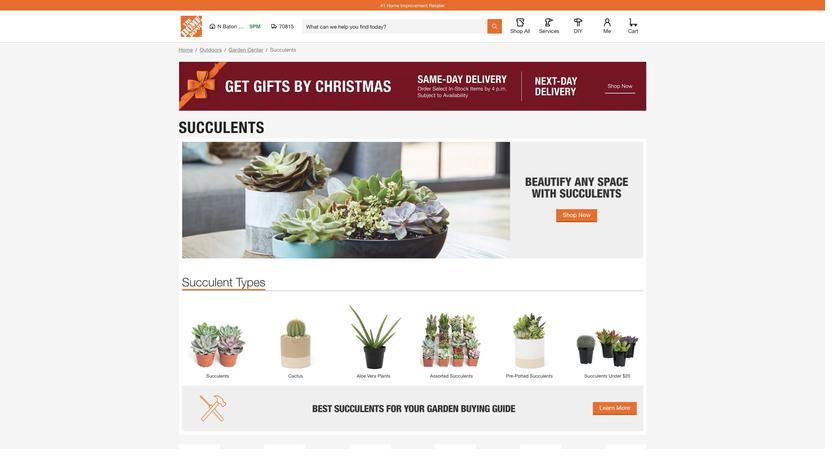 Task type: describe. For each thing, give the bounding box(es) containing it.
3 / from the left
[[266, 47, 268, 53]]

shop all button
[[510, 18, 531, 34]]

assorted
[[430, 373, 449, 379]]

succulents image
[[182, 301, 253, 373]]

garden
[[229, 46, 246, 53]]

outdoors
[[200, 46, 222, 53]]

shop
[[511, 28, 523, 34]]

assorted succulents link
[[430, 373, 473, 379]]

services button
[[539, 18, 560, 34]]

pre-potted succulents image
[[494, 301, 565, 373]]

garden center link
[[229, 46, 263, 53]]

succulents link
[[206, 373, 229, 379]]

n
[[218, 23, 221, 29]]

sponsored banner image
[[179, 62, 647, 111]]

assorted succulents
[[430, 373, 473, 379]]

70815
[[279, 23, 294, 29]]

70815 button
[[271, 23, 294, 30]]

me button
[[597, 18, 618, 34]]

home / outdoors / garden center / succulents
[[179, 46, 296, 53]]

retailer
[[429, 2, 445, 8]]

types
[[236, 275, 266, 289]]

under
[[609, 373, 622, 379]]

$20
[[623, 373, 631, 379]]

aloe vera plants
[[357, 373, 391, 379]]

me
[[604, 28, 611, 34]]

aloe vera plants link
[[357, 373, 391, 379]]

#1 home improvement retailer
[[381, 2, 445, 8]]

cart
[[629, 28, 639, 34]]

9pm
[[250, 23, 261, 29]]

cactus
[[288, 373, 303, 379]]

aloe
[[357, 373, 366, 379]]

beautify any space­ with succulents image
[[182, 142, 643, 259]]

1 horizontal spatial home
[[387, 2, 399, 8]]

center
[[248, 46, 263, 53]]

the home depot logo image
[[181, 16, 202, 37]]

diy
[[574, 28, 583, 34]]

diy button
[[568, 18, 589, 34]]

pre-
[[506, 373, 515, 379]]



Task type: locate. For each thing, give the bounding box(es) containing it.
succulent types
[[182, 275, 266, 289]]

2 / from the left
[[225, 47, 226, 53]]

n baton rouge
[[218, 23, 254, 29]]

pre-potted succulents link
[[506, 373, 553, 379]]

succulent
[[182, 275, 233, 289]]

best succulents for your garden buying guide image
[[182, 386, 643, 432]]

home
[[387, 2, 399, 8], [179, 46, 193, 53]]

succulents under $20 image
[[572, 301, 643, 373]]

rouge
[[238, 23, 254, 29]]

succulents under $20 link
[[585, 373, 631, 379]]

all
[[525, 28, 530, 34]]

shop all
[[511, 28, 530, 34]]

home right "#1"
[[387, 2, 399, 8]]

cart link
[[626, 18, 641, 34]]

outdoors link
[[200, 46, 222, 53]]

/ right center
[[266, 47, 268, 53]]

cactus image
[[260, 301, 331, 373]]

home link
[[179, 46, 193, 53]]

1 / from the left
[[196, 47, 197, 53]]

pre-potted succulents
[[506, 373, 553, 379]]

1 vertical spatial home
[[179, 46, 193, 53]]

assorted succulents image
[[416, 301, 487, 373]]

vera
[[367, 373, 376, 379]]

cactus link
[[288, 373, 303, 379]]

What can we help you find today? search field
[[306, 19, 487, 33]]

services
[[539, 28, 560, 34]]

baton
[[223, 23, 237, 29]]

succulents
[[270, 46, 296, 53], [179, 118, 265, 137], [206, 373, 229, 379], [450, 373, 473, 379], [530, 373, 553, 379], [585, 373, 608, 379]]

aloe vera plants image
[[338, 301, 409, 373]]

0 horizontal spatial /
[[196, 47, 197, 53]]

improvement
[[401, 2, 428, 8]]

1 horizontal spatial /
[[225, 47, 226, 53]]

#1
[[381, 2, 386, 8]]

0 vertical spatial home
[[387, 2, 399, 8]]

succulents under $20
[[585, 373, 631, 379]]

/ left garden
[[225, 47, 226, 53]]

/
[[196, 47, 197, 53], [225, 47, 226, 53], [266, 47, 268, 53]]

/ right home link
[[196, 47, 197, 53]]

potted
[[515, 373, 529, 379]]

0 horizontal spatial home
[[179, 46, 193, 53]]

plants
[[378, 373, 391, 379]]

home down the home depot logo
[[179, 46, 193, 53]]

2 horizontal spatial /
[[266, 47, 268, 53]]



Task type: vqa. For each thing, say whether or not it's contained in the screenshot.
Shop All
yes



